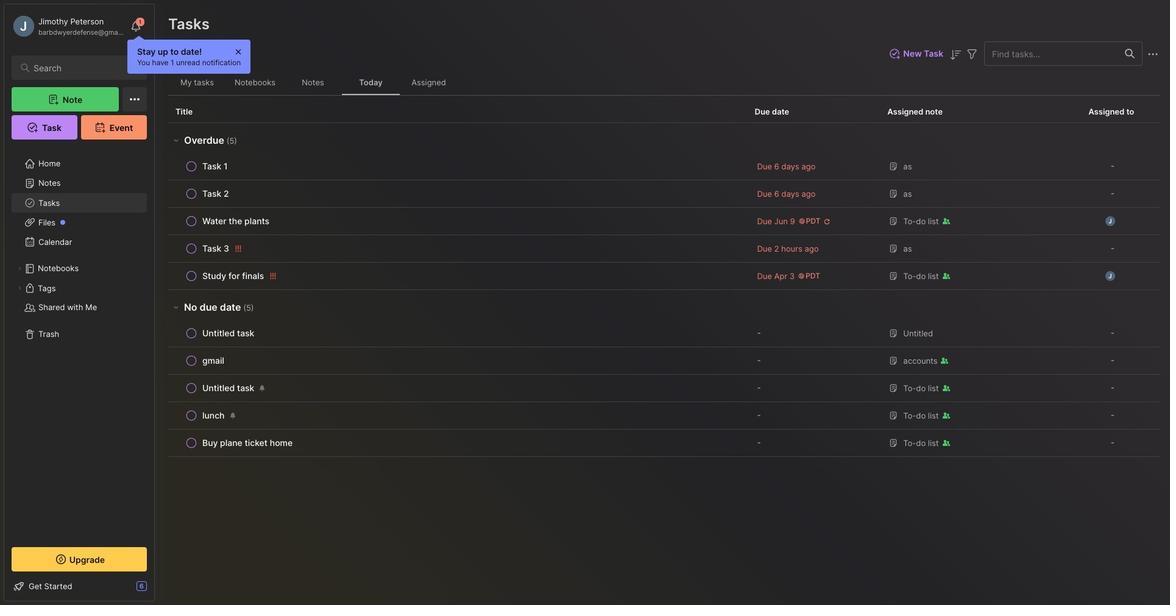 Task type: vqa. For each thing, say whether or not it's contained in the screenshot.
Home Link
no



Task type: locate. For each thing, give the bounding box(es) containing it.
task 3 4 cell
[[202, 243, 229, 255]]

tooltip
[[127, 35, 251, 74]]

task 2 2 cell
[[202, 188, 229, 200]]

collapse overdue image
[[171, 135, 181, 145]]

None search field
[[34, 60, 136, 75]]

expand tags image
[[16, 285, 23, 292]]

expand notebooks image
[[16, 265, 23, 272]]

row
[[168, 153, 1160, 180], [176, 158, 740, 175], [168, 180, 1160, 208], [176, 185, 740, 202], [168, 208, 1160, 235], [176, 213, 740, 230], [168, 235, 1160, 263], [176, 240, 740, 257], [168, 263, 1160, 290], [176, 268, 740, 285], [168, 320, 1160, 347], [176, 325, 740, 342], [168, 347, 1160, 375], [176, 352, 740, 369], [168, 375, 1160, 402], [176, 380, 740, 397], [168, 402, 1160, 430], [176, 407, 740, 424], [168, 430, 1160, 457], [176, 435, 740, 452]]

more actions and view options image
[[1146, 47, 1160, 61]]

untitled task 9 cell
[[202, 382, 254, 394]]

row group
[[168, 123, 1160, 457]]

gmail 8 cell
[[202, 355, 224, 367]]

Filter tasks field
[[965, 46, 979, 61]]

tree
[[4, 147, 154, 536]]

collapse noduedate image
[[171, 302, 181, 312]]

Search text field
[[34, 62, 136, 74]]

none search field inside the main element
[[34, 60, 136, 75]]

filter tasks image
[[965, 47, 979, 61]]



Task type: describe. For each thing, give the bounding box(es) containing it.
Find tasks… text field
[[985, 44, 1118, 64]]

Account field
[[12, 14, 124, 38]]

click to collapse image
[[154, 583, 163, 597]]

Help and Learning task checklist field
[[4, 577, 154, 596]]

More actions and view options field
[[1143, 46, 1160, 61]]

study for finals 5 cell
[[202, 270, 264, 282]]

buy plane ticket home 11 cell
[[202, 437, 293, 449]]

water the plants 3 cell
[[202, 215, 269, 227]]

Sort tasks by… field
[[948, 46, 963, 62]]

tree inside the main element
[[4, 147, 154, 536]]

untitled task 7 cell
[[202, 327, 254, 339]]

task 1 1 cell
[[202, 160, 228, 172]]

main element
[[0, 0, 158, 605]]

lunch 10 cell
[[202, 410, 225, 422]]



